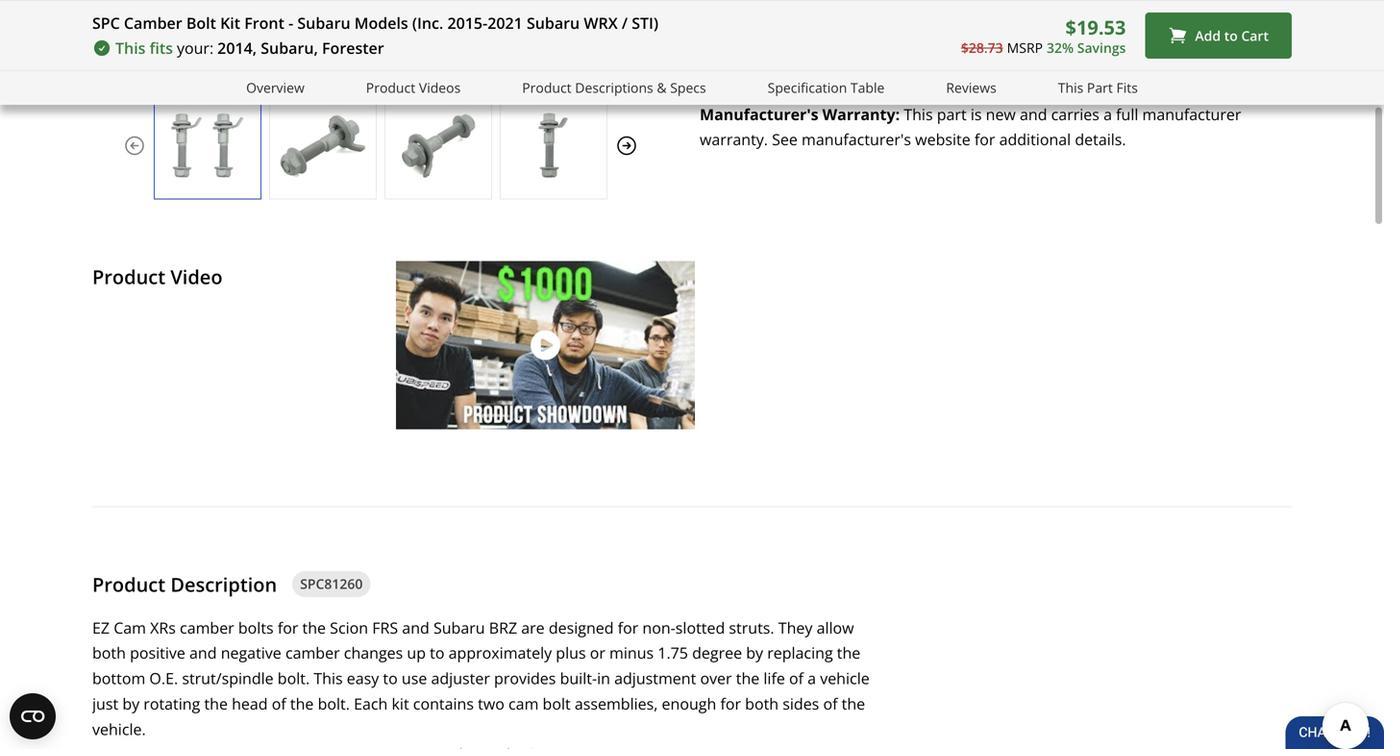 Task type: vqa. For each thing, say whether or not it's contained in the screenshot.
top the a
yes



Task type: locate. For each thing, give the bounding box(es) containing it.
1 vertical spatial bolt.
[[318, 693, 350, 714]]

the
[[302, 617, 326, 638], [837, 643, 861, 663], [736, 668, 760, 689], [204, 693, 228, 714], [290, 693, 314, 714], [842, 693, 866, 714]]

0 horizontal spatial subaru
[[298, 13, 351, 33]]

reviews link
[[947, 77, 997, 99]]

the left life
[[736, 668, 760, 689]]

2 horizontal spatial to
[[1225, 26, 1238, 44]]

cam
[[509, 693, 539, 714]]

by down struts. at right bottom
[[746, 643, 764, 663]]

bolt
[[186, 13, 216, 33]]

1 horizontal spatial of
[[790, 668, 804, 689]]

bolt. down negative
[[278, 668, 310, 689]]

this left part
[[904, 104, 933, 124]]

scion
[[330, 617, 368, 638]]

the left scion
[[302, 617, 326, 638]]

this inside ez cam xrs camber bolts for the scion frs and subaru brz are designed for non-slotted struts. they allow both positive and negative camber changes up to approximately plus or minus 1.75 degree by replacing the bottom o.e. strut/spindle bolt. this easy to use adjuster provides built-in adjustment over the life of a vehicle just by rotating the head of the bolt. each kit contains two cam bolt assemblies, enough for both sides of the vehicle.
[[314, 668, 343, 689]]

2 horizontal spatial and
[[1020, 104, 1048, 124]]

go to right image image
[[615, 134, 639, 157]]

this left easy
[[314, 668, 343, 689]]

this
[[115, 38, 146, 58], [1059, 78, 1084, 97], [904, 104, 933, 124], [314, 668, 343, 689]]

ez
[[92, 617, 110, 638]]

add
[[1196, 26, 1221, 44]]

frs
[[372, 617, 398, 638]]

bottom
[[92, 668, 145, 689]]

are
[[521, 617, 545, 638]]

1 horizontal spatial subaru
[[434, 617, 485, 638]]

both
[[92, 643, 126, 663], [745, 693, 779, 714]]

subaru right -
[[298, 13, 351, 33]]

descriptions
[[575, 78, 654, 97]]

product
[[366, 78, 416, 97], [522, 78, 572, 97], [92, 263, 166, 290], [92, 571, 166, 597]]

$19.53
[[1066, 14, 1126, 40]]

spc
[[92, 13, 120, 33]]

and up additional
[[1020, 104, 1048, 124]]

video
[[171, 263, 223, 290]]

/
[[622, 13, 628, 33]]

manufacturer's warranty:
[[700, 104, 900, 124]]

plus
[[556, 643, 586, 663]]

for up minus
[[618, 617, 639, 638]]

two
[[478, 693, 505, 714]]

kit
[[220, 13, 240, 33]]

specs
[[670, 78, 707, 97]]

1 horizontal spatial bolt.
[[318, 693, 350, 714]]

camber
[[180, 617, 234, 638], [286, 643, 340, 663]]

o.e.
[[149, 668, 178, 689]]

1 vertical spatial camber
[[286, 643, 340, 663]]

to inside button
[[1225, 26, 1238, 44]]

0 horizontal spatial and
[[189, 643, 217, 663]]

minus
[[610, 643, 654, 663]]

1 horizontal spatial and
[[402, 617, 430, 638]]

0 vertical spatial a
[[1104, 104, 1113, 124]]

this part fits
[[1059, 78, 1139, 97]]

of down vehicle
[[824, 693, 838, 714]]

product for product descriptions & specs
[[522, 78, 572, 97]]

this inside "link"
[[1059, 78, 1084, 97]]

and inside this part is new and carries a full manufacturer warranty. see manufacturer's website for additional details.
[[1020, 104, 1048, 124]]

1 horizontal spatial camber
[[286, 643, 340, 663]]

2 vertical spatial to
[[383, 668, 398, 689]]

this up carries
[[1059, 78, 1084, 97]]

or
[[590, 643, 606, 663]]

fits
[[1117, 78, 1139, 97]]

by
[[746, 643, 764, 663], [122, 693, 140, 714]]

this inside this part is new and carries a full manufacturer warranty. see manufacturer's website for additional details.
[[904, 104, 933, 124]]

of right head
[[272, 693, 286, 714]]

full
[[1117, 104, 1139, 124]]

2 vertical spatial and
[[189, 643, 217, 663]]

0 vertical spatial both
[[92, 643, 126, 663]]

adjuster
[[431, 668, 490, 689]]

this left fits
[[115, 38, 146, 58]]

subaru left brz
[[434, 617, 485, 638]]

product left video
[[92, 263, 166, 290]]

0 vertical spatial bolt.
[[278, 668, 310, 689]]

to right up
[[430, 643, 445, 663]]

open widget image
[[10, 693, 56, 740]]

camber down scion
[[286, 643, 340, 663]]

built-
[[560, 668, 597, 689]]

xrs
[[150, 617, 176, 638]]

in
[[597, 668, 611, 689]]

both down life
[[745, 693, 779, 714]]

fits
[[150, 38, 173, 58]]

to right add
[[1225, 26, 1238, 44]]

by right just
[[122, 693, 140, 714]]

1 vertical spatial both
[[745, 693, 779, 714]]

0 vertical spatial and
[[1020, 104, 1048, 124]]

replacing
[[768, 643, 833, 663]]

0 vertical spatial camber
[[180, 617, 234, 638]]

forester
[[322, 38, 384, 58]]

savings
[[1078, 38, 1126, 56]]

camber right xrs
[[180, 617, 234, 638]]

1 vertical spatial to
[[430, 643, 445, 663]]

adjustment
[[615, 668, 697, 689]]

both down ez
[[92, 643, 126, 663]]

1 horizontal spatial to
[[430, 643, 445, 663]]

subaru inside ez cam xrs camber bolts for the scion frs and subaru brz are designed for non-slotted struts. they allow both positive and negative camber changes up to approximately plus or minus 1.75 degree by replacing the bottom o.e. strut/spindle bolt. this easy to use adjuster provides built-in adjustment over the life of a vehicle just by rotating the head of the bolt. each kit contains two cam bolt assemblies, enough for both sides of the vehicle.
[[434, 617, 485, 638]]

over
[[701, 668, 732, 689]]

and
[[1020, 104, 1048, 124], [402, 617, 430, 638], [189, 643, 217, 663]]

positive
[[130, 643, 185, 663]]

1 horizontal spatial a
[[1104, 104, 1113, 124]]

head
[[232, 693, 268, 714]]

spc81260 spc camber bolt kit front - 2015+ wrx / 2015+ sti, image
[[155, 111, 261, 179], [270, 111, 376, 179], [386, 111, 491, 179], [501, 111, 607, 179]]

of right life
[[790, 668, 804, 689]]

2 spc81260 spc camber bolt kit front - 2015+ wrx / 2015+ sti, image from the left
[[270, 111, 376, 179]]

for down "is"
[[975, 129, 996, 149]]

bolt. left each
[[318, 693, 350, 714]]

specification table
[[768, 78, 885, 97]]

vehicle.
[[92, 719, 146, 739]]

and up strut/spindle
[[189, 643, 217, 663]]

ez cam xrs camber bolts for the scion frs and subaru brz are designed for non-slotted struts. they allow both positive and negative camber changes up to approximately plus or minus 1.75 degree by replacing the bottom o.e. strut/spindle bolt. this easy to use adjuster provides built-in adjustment over the life of a vehicle just by rotating the head of the bolt. each kit contains two cam bolt assemblies, enough for both sides of the vehicle.
[[92, 617, 870, 739]]

this for fits
[[115, 38, 146, 58]]

to left use
[[383, 668, 398, 689]]

a inside this part is new and carries a full manufacturer warranty. see manufacturer's website for additional details.
[[1104, 104, 1113, 124]]

product left 'videos'
[[366, 78, 416, 97]]

0 vertical spatial to
[[1225, 26, 1238, 44]]

and up up
[[402, 617, 430, 638]]

a up sides
[[808, 668, 816, 689]]

just
[[92, 693, 118, 714]]

2021
[[488, 13, 523, 33]]

camber
[[124, 13, 182, 33]]

subaru
[[298, 13, 351, 33], [527, 13, 580, 33], [434, 617, 485, 638]]

the up vehicle
[[837, 643, 861, 663]]

a left full
[[1104, 104, 1113, 124]]

product left descriptions
[[522, 78, 572, 97]]

vehicle
[[820, 668, 870, 689]]

1 horizontal spatial by
[[746, 643, 764, 663]]

&
[[657, 78, 667, 97]]

cam
[[114, 617, 146, 638]]

32%
[[1047, 38, 1074, 56]]

for down 'over'
[[721, 693, 741, 714]]

product up cam
[[92, 571, 166, 597]]

a inside ez cam xrs camber bolts for the scion frs and subaru brz are designed for non-slotted struts. they allow both positive and negative camber changes up to approximately plus or minus 1.75 degree by replacing the bottom o.e. strut/spindle bolt. this easy to use adjuster provides built-in adjustment over the life of a vehicle just by rotating the head of the bolt. each kit contains two cam bolt assemblies, enough for both sides of the vehicle.
[[808, 668, 816, 689]]

1 vertical spatial a
[[808, 668, 816, 689]]

0 horizontal spatial a
[[808, 668, 816, 689]]

provides
[[494, 668, 556, 689]]

subaru left wrx
[[527, 13, 580, 33]]

0 horizontal spatial by
[[122, 693, 140, 714]]



Task type: describe. For each thing, give the bounding box(es) containing it.
videos
[[419, 78, 461, 97]]

1 vertical spatial by
[[122, 693, 140, 714]]

manufacturer
[[1143, 104, 1242, 124]]

product descriptions & specs link
[[522, 77, 707, 99]]

product for product video
[[92, 263, 166, 290]]

strut/spindle
[[182, 668, 274, 689]]

2 horizontal spatial of
[[824, 693, 838, 714]]

see
[[772, 129, 798, 149]]

subaru,
[[261, 38, 318, 58]]

this for part
[[904, 104, 933, 124]]

changes
[[344, 643, 403, 663]]

this for part
[[1059, 78, 1084, 97]]

allow
[[817, 617, 854, 638]]

this part fits link
[[1059, 77, 1139, 99]]

product descriptions & specs
[[522, 78, 707, 97]]

this fits your: 2014, subaru, forester
[[115, 38, 384, 58]]

easy
[[347, 668, 379, 689]]

0 horizontal spatial of
[[272, 693, 286, 714]]

sides
[[783, 693, 820, 714]]

$19.53 $28.73 msrp 32% savings
[[961, 14, 1126, 56]]

4 spc81260 spc camber bolt kit front - 2015+ wrx / 2015+ sti, image from the left
[[501, 111, 607, 179]]

website
[[916, 129, 971, 149]]

overview link
[[246, 77, 305, 99]]

kit
[[392, 693, 409, 714]]

slotted
[[676, 617, 725, 638]]

non-
[[643, 617, 676, 638]]

designed
[[549, 617, 614, 638]]

use
[[402, 668, 427, 689]]

description
[[171, 571, 277, 597]]

2 horizontal spatial subaru
[[527, 13, 580, 33]]

your:
[[177, 38, 214, 58]]

0 horizontal spatial bolt.
[[278, 668, 310, 689]]

struts.
[[729, 617, 775, 638]]

0 horizontal spatial both
[[92, 643, 126, 663]]

details.
[[1075, 129, 1127, 149]]

1 spc81260 spc camber bolt kit front - 2015+ wrx / 2015+ sti, image from the left
[[155, 111, 261, 179]]

is
[[971, 104, 982, 124]]

models
[[355, 13, 408, 33]]

reviews
[[947, 78, 997, 97]]

manufacturer's
[[802, 129, 912, 149]]

bolts
[[238, 617, 274, 638]]

assemblies,
[[575, 693, 658, 714]]

$28.73
[[961, 38, 1004, 56]]

for inside this part is new and carries a full manufacturer warranty. see manufacturer's website for additional details.
[[975, 129, 996, 149]]

the down vehicle
[[842, 693, 866, 714]]

2015-
[[448, 13, 488, 33]]

negative
[[221, 643, 282, 663]]

0 horizontal spatial camber
[[180, 617, 234, 638]]

product for product description
[[92, 571, 166, 597]]

for right bolts
[[278, 617, 298, 638]]

part
[[1088, 78, 1113, 97]]

approximately
[[449, 643, 552, 663]]

product for product videos
[[366, 78, 416, 97]]

spc camber bolt kit front - subaru models (inc. 2015-2021 subaru wrx / sti)
[[92, 13, 659, 33]]

product videos link
[[366, 77, 461, 99]]

product video
[[92, 263, 223, 290]]

-
[[289, 13, 294, 33]]

table
[[851, 78, 885, 97]]

the down strut/spindle
[[204, 693, 228, 714]]

degree
[[692, 643, 742, 663]]

0 vertical spatial by
[[746, 643, 764, 663]]

1 vertical spatial and
[[402, 617, 430, 638]]

specification
[[768, 78, 847, 97]]

warranty.
[[700, 129, 768, 149]]

cart
[[1242, 26, 1269, 44]]

3 spc81260 spc camber bolt kit front - 2015+ wrx / 2015+ sti, image from the left
[[386, 111, 491, 179]]

each
[[354, 693, 388, 714]]

contains
[[413, 693, 474, 714]]

rotating
[[144, 693, 200, 714]]

0 horizontal spatial to
[[383, 668, 398, 689]]

new
[[986, 104, 1016, 124]]

carries
[[1052, 104, 1100, 124]]

enough
[[662, 693, 717, 714]]

wrx
[[584, 13, 618, 33]]

bolt
[[543, 693, 571, 714]]

msrp
[[1007, 38, 1043, 56]]

they
[[779, 617, 813, 638]]

life
[[764, 668, 786, 689]]

manufacturer's
[[700, 104, 819, 124]]

front
[[244, 13, 285, 33]]

part
[[937, 104, 967, 124]]

additional
[[1000, 129, 1071, 149]]

the right head
[[290, 693, 314, 714]]

1 horizontal spatial both
[[745, 693, 779, 714]]

spc81260
[[300, 575, 363, 593]]

product videos
[[366, 78, 461, 97]]

2014,
[[217, 38, 257, 58]]

(inc.
[[412, 13, 444, 33]]

brz
[[489, 617, 517, 638]]

add to cart button
[[1146, 13, 1292, 59]]



